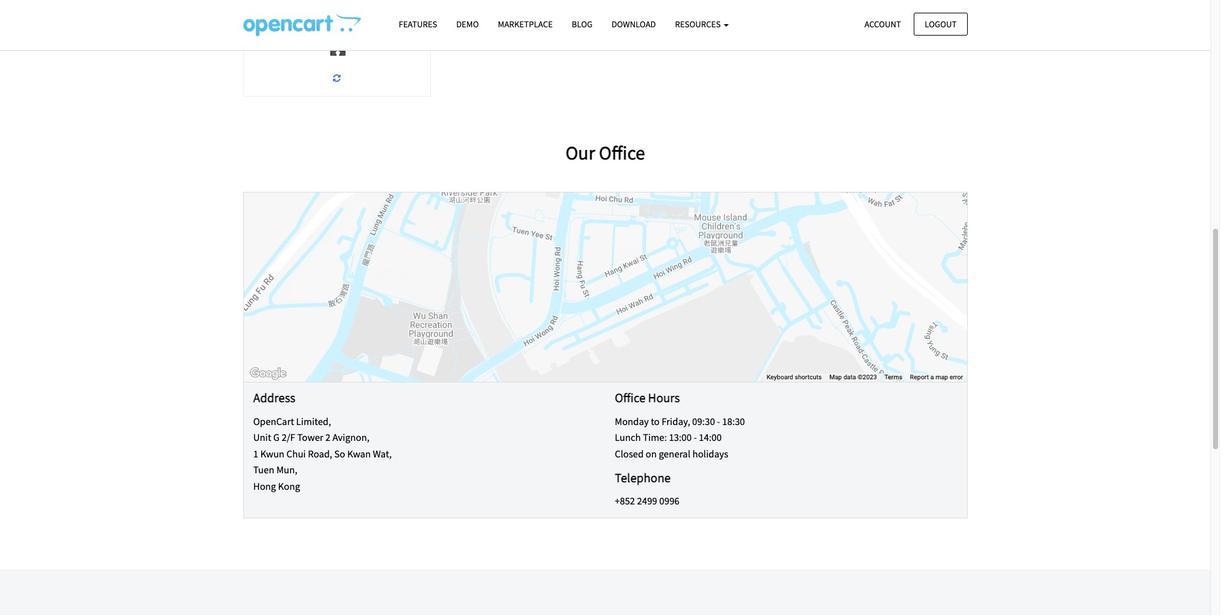 Task type: vqa. For each thing, say whether or not it's contained in the screenshot.
-
yes



Task type: locate. For each thing, give the bounding box(es) containing it.
terms
[[885, 374, 903, 381]]

0 vertical spatial office
[[599, 140, 645, 164]]

telephone
[[615, 470, 671, 486]]

wat,
[[373, 447, 392, 460]]

so
[[334, 447, 345, 460]]

on
[[646, 447, 657, 460]]

- left 14:00
[[694, 431, 697, 444]]

©2023
[[858, 374, 877, 381]]

office
[[599, 140, 645, 164], [615, 390, 646, 406]]

report a map error
[[911, 374, 964, 381]]

time:
[[643, 431, 667, 444]]

avignon,
[[333, 431, 370, 444]]

blog link
[[563, 13, 602, 36]]

shortcuts
[[795, 374, 822, 381]]

kong
[[278, 480, 300, 493]]

0 vertical spatial -
[[717, 415, 721, 428]]

opencart limited, unit g 2/f tower 2 avignon, 1 kwun chui road, so kwan wat, tuen mun, hong kong
[[253, 415, 392, 493]]

logout
[[925, 18, 957, 30]]

data
[[844, 374, 857, 381]]

chui
[[287, 447, 306, 460]]

lunch
[[615, 431, 641, 444]]

marketplace link
[[489, 13, 563, 36]]

features link
[[389, 13, 447, 36]]

1
[[253, 447, 258, 460]]

keyboard shortcuts button
[[767, 373, 822, 382]]

logout link
[[914, 12, 968, 36]]

our office
[[566, 140, 645, 164]]

refresh image
[[333, 74, 341, 83]]

0 horizontal spatial -
[[694, 431, 697, 444]]

office up "monday"
[[615, 390, 646, 406]]

1 horizontal spatial -
[[717, 415, 721, 428]]

opencart - contact image
[[243, 13, 361, 36]]

13:00
[[669, 431, 692, 444]]

-
[[717, 415, 721, 428], [694, 431, 697, 444]]

g
[[273, 431, 280, 444]]

- left 18:30
[[717, 415, 721, 428]]

2499
[[637, 495, 658, 508]]

closed
[[615, 447, 644, 460]]

18:30
[[723, 415, 745, 428]]

office right our
[[599, 140, 645, 164]]

14:00
[[699, 431, 722, 444]]

features
[[399, 18, 437, 30]]

office hours
[[615, 390, 680, 406]]

+852 2499 0996
[[615, 495, 680, 508]]

road,
[[308, 447, 332, 460]]

demo
[[457, 18, 479, 30]]

monday to friday, 09:30 - 18:30 lunch time: 13:00 - 14:00 closed on general holidays
[[615, 415, 745, 460]]

error
[[950, 374, 964, 381]]

our
[[566, 140, 595, 164]]



Task type: describe. For each thing, give the bounding box(es) containing it.
demo link
[[447, 13, 489, 36]]

address
[[253, 390, 296, 406]]

+852
[[615, 495, 635, 508]]

map region
[[244, 192, 967, 382]]

blog
[[572, 18, 593, 30]]

download link
[[602, 13, 666, 36]]

unit
[[253, 431, 271, 444]]

map data ©2023
[[830, 374, 877, 381]]

09:30
[[693, 415, 715, 428]]

google image
[[247, 365, 289, 382]]

mun,
[[277, 464, 298, 476]]

tuen
[[253, 464, 275, 476]]

resources link
[[666, 13, 739, 36]]

report a map error link
[[911, 374, 964, 381]]

kwan
[[347, 447, 371, 460]]

limited,
[[296, 415, 331, 428]]

keyboard
[[767, 374, 794, 381]]

hours
[[648, 390, 680, 406]]

holidays
[[693, 447, 729, 460]]

tower
[[297, 431, 324, 444]]

0996
[[660, 495, 680, 508]]

hong
[[253, 480, 276, 493]]

to
[[651, 415, 660, 428]]

monday
[[615, 415, 649, 428]]

2
[[326, 431, 331, 444]]

opencart
[[253, 415, 294, 428]]

keyboard shortcuts
[[767, 374, 822, 381]]

1 vertical spatial office
[[615, 390, 646, 406]]

general
[[659, 447, 691, 460]]

report
[[911, 374, 929, 381]]

account link
[[854, 12, 912, 36]]

map
[[830, 374, 842, 381]]

resources
[[675, 18, 723, 30]]

friday,
[[662, 415, 691, 428]]

1 vertical spatial -
[[694, 431, 697, 444]]

marketplace
[[498, 18, 553, 30]]

kwun
[[260, 447, 285, 460]]

a
[[931, 374, 934, 381]]

download
[[612, 18, 656, 30]]

terms link
[[885, 374, 903, 381]]

2/f
[[282, 431, 295, 444]]

map
[[936, 374, 949, 381]]

account
[[865, 18, 902, 30]]



